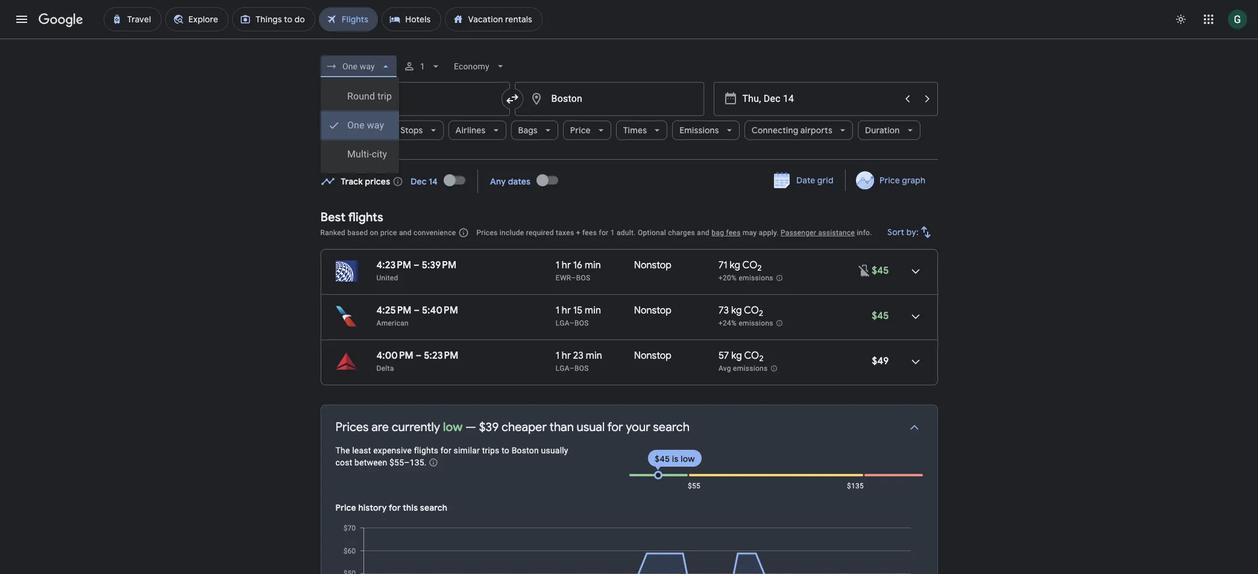 Task type: locate. For each thing, give the bounding box(es) containing it.
0 vertical spatial lga
[[556, 319, 570, 327]]

0 vertical spatial kg
[[730, 259, 741, 271]]

prices right learn more about ranking "icon"
[[477, 229, 498, 237]]

main content
[[321, 166, 949, 574]]

0 horizontal spatial and
[[399, 229, 412, 237]]

1 inside 1 hr 15 min lga – bos
[[556, 305, 560, 317]]

– down 16
[[571, 274, 576, 282]]

15
[[573, 305, 583, 317]]

2 vertical spatial price
[[336, 502, 356, 513]]

co for 57
[[744, 350, 759, 362]]

flights
[[348, 210, 383, 225], [414, 446, 438, 455]]

0 vertical spatial price
[[570, 125, 591, 136]]

bos inside 1 hr 23 min lga – bos
[[575, 364, 589, 373]]

0 vertical spatial emissions
[[739, 274, 774, 282]]

1 for 1 hr 15 min
[[556, 305, 560, 317]]

co up +24% emissions
[[744, 305, 759, 317]]

1 inside 1 hr 23 min lga – bos
[[556, 350, 560, 362]]

0 vertical spatial nonstop
[[634, 259, 672, 271]]

1 vertical spatial search
[[420, 502, 448, 513]]

0 vertical spatial bos
[[576, 274, 591, 282]]

2 vertical spatial nonstop flight. element
[[634, 350, 672, 364]]

2 fees from the left
[[726, 229, 741, 237]]

None field
[[321, 55, 396, 77], [449, 55, 511, 77], [321, 55, 396, 77], [449, 55, 511, 77]]

1 horizontal spatial search
[[653, 420, 690, 435]]

None search field
[[321, 52, 938, 174]]

1 horizontal spatial prices
[[477, 229, 498, 237]]

+
[[576, 229, 581, 237]]

+20%
[[719, 274, 737, 282]]

dec 14
[[411, 176, 438, 187]]

best flights
[[321, 210, 383, 225]]

prices up the
[[336, 420, 369, 435]]

kg right 57
[[732, 350, 742, 362]]

– down 23 at the left of page
[[570, 364, 575, 373]]

bag fees button
[[712, 229, 741, 237]]

emissions down "73 kg co 2"
[[739, 319, 774, 328]]

min for 1 hr 15 min
[[585, 305, 601, 317]]

low right is
[[681, 453, 695, 464]]

charges
[[668, 229, 695, 237]]

avg emissions
[[719, 364, 768, 373]]

lga
[[556, 319, 570, 327], [556, 364, 570, 373]]

hr for 16
[[562, 259, 571, 271]]

emissions
[[739, 274, 774, 282], [739, 319, 774, 328], [733, 364, 768, 373]]

1 hr 23 min lga – bos
[[556, 350, 602, 373]]

for left adult.
[[599, 229, 609, 237]]

1 vertical spatial hr
[[562, 305, 571, 317]]

0 vertical spatial flights
[[348, 210, 383, 225]]

min right 23 at the left of page
[[586, 350, 602, 362]]

none search field containing all filters
[[321, 52, 938, 174]]

and left the 'bag'
[[697, 229, 710, 237]]

1 vertical spatial prices
[[336, 420, 369, 435]]

2 vertical spatial bos
[[575, 364, 589, 373]]

$45
[[872, 265, 889, 277], [872, 310, 889, 322], [655, 453, 670, 464]]

1 horizontal spatial price
[[570, 125, 591, 136]]

united
[[377, 274, 398, 282]]

price left graph
[[880, 175, 900, 186]]

2 for 57
[[759, 353, 764, 364]]

1 inside 1 hr 16 min ewr – bos
[[556, 259, 560, 271]]

lga inside 1 hr 23 min lga – bos
[[556, 364, 570, 373]]

for
[[599, 229, 609, 237], [607, 420, 623, 435], [441, 446, 452, 455], [389, 502, 401, 513]]

search up $45 is low
[[653, 420, 690, 435]]

1 horizontal spatial fees
[[726, 229, 741, 237]]

Departure time: 4:23 PM. text field
[[377, 259, 411, 271]]

dates
[[508, 176, 531, 187]]

hr inside 1 hr 15 min lga – bos
[[562, 305, 571, 317]]

than
[[550, 420, 574, 435]]

emissions for 71
[[739, 274, 774, 282]]

45 US dollars text field
[[872, 310, 889, 322]]

2 vertical spatial co
[[744, 350, 759, 362]]

prices include required taxes + fees for 1 adult. optional charges and bag fees may apply. passenger assistance
[[477, 229, 855, 237]]

low left —
[[443, 420, 463, 435]]

$45 left the flight details. leaves newark liberty international airport at 4:23 pm on thursday, december 14 and arrives at boston logan international airport at 5:39 pm on thursday, december 14. image
[[872, 265, 889, 277]]

1 hr 16 min ewr – bos
[[556, 259, 601, 282]]

optional
[[638, 229, 666, 237]]

bos for 23
[[575, 364, 589, 373]]

2 vertical spatial min
[[586, 350, 602, 362]]

price history for this search
[[336, 502, 448, 513]]

4:00 pm – 5:23 pm delta
[[377, 350, 459, 373]]

passenger
[[781, 229, 817, 237]]

bos down 23 at the left of page
[[575, 364, 589, 373]]

hr inside 1 hr 23 min lga – bos
[[562, 350, 571, 362]]

$45 left is
[[655, 453, 670, 464]]

0 horizontal spatial prices
[[336, 420, 369, 435]]

4:25 pm
[[377, 305, 412, 317]]

grid
[[817, 175, 834, 186]]

nonstop for 1 hr 16 min
[[634, 259, 672, 271]]

for left similar
[[441, 446, 452, 455]]

2 up +20% emissions
[[758, 263, 762, 273]]

None text field
[[515, 82, 704, 116]]

1 nonstop flight. element from the top
[[634, 259, 672, 273]]

total duration 1 hr 16 min. element
[[556, 259, 634, 273]]

emissions
[[680, 125, 719, 136]]

2 inside 57 kg co 2
[[759, 353, 764, 364]]

usual
[[577, 420, 605, 435]]

nonstop flight. element for 1 hr 15 min
[[634, 305, 672, 318]]

0 horizontal spatial fees
[[583, 229, 597, 237]]

date grid button
[[765, 169, 843, 191]]

1 vertical spatial nonstop
[[634, 305, 672, 317]]

1 vertical spatial emissions
[[739, 319, 774, 328]]

$45 left flight details. leaves laguardia airport at 4:25 pm on thursday, december 14 and arrives at boston logan international airport at 5:40 pm on thursday, december 14. image
[[872, 310, 889, 322]]

boston
[[512, 446, 539, 455]]

2 vertical spatial kg
[[732, 350, 742, 362]]

emissions down 57 kg co 2
[[733, 364, 768, 373]]

2 vertical spatial emissions
[[733, 364, 768, 373]]

lga for 1 hr 15 min
[[556, 319, 570, 327]]

– left 5:39 pm
[[414, 259, 420, 271]]

1 vertical spatial flights
[[414, 446, 438, 455]]

nonstop flight. element for 1 hr 16 min
[[634, 259, 672, 273]]

kg right 73
[[731, 305, 742, 317]]

lga inside 1 hr 15 min lga – bos
[[556, 319, 570, 327]]

1 vertical spatial co
[[744, 305, 759, 317]]

0 vertical spatial co
[[743, 259, 758, 271]]

49 US dollars text field
[[872, 355, 889, 367]]

71 kg co 2
[[719, 259, 762, 273]]

nonstop flight. element for 1 hr 23 min
[[634, 350, 672, 364]]

learn more about ranking image
[[459, 227, 469, 238]]

2 nonstop flight. element from the top
[[634, 305, 672, 318]]

price
[[570, 125, 591, 136], [880, 175, 900, 186], [336, 502, 356, 513]]

price inside popup button
[[570, 125, 591, 136]]

hr left 23 at the left of page
[[562, 350, 571, 362]]

and right price
[[399, 229, 412, 237]]

track prices
[[341, 176, 390, 187]]

0 vertical spatial nonstop flight. element
[[634, 259, 672, 273]]

0 horizontal spatial price
[[336, 502, 356, 513]]

min inside 1 hr 15 min lga – bos
[[585, 305, 601, 317]]

–
[[414, 259, 420, 271], [571, 274, 576, 282], [414, 305, 420, 317], [570, 319, 575, 327], [416, 350, 422, 362], [570, 364, 575, 373]]

find the best price region
[[321, 166, 938, 201]]

lga down total duration 1 hr 23 min. element
[[556, 364, 570, 373]]

co inside 57 kg co 2
[[744, 350, 759, 362]]

2 nonstop from the top
[[634, 305, 672, 317]]

0 vertical spatial prices
[[477, 229, 498, 237]]

hr
[[562, 259, 571, 271], [562, 305, 571, 317], [562, 350, 571, 362]]

usually
[[541, 446, 568, 455]]

2 horizontal spatial price
[[880, 175, 900, 186]]

$55–135
[[390, 458, 424, 467]]

emissions down 71 kg co 2
[[739, 274, 774, 282]]

kg for 57
[[732, 350, 742, 362]]

1 vertical spatial kg
[[731, 305, 742, 317]]

2 vertical spatial nonstop
[[634, 350, 672, 362]]

ranked based on price and convenience
[[321, 229, 456, 237]]

– down 15 on the left bottom of the page
[[570, 319, 575, 327]]

leaves newark liberty international airport at 4:23 pm on thursday, december 14 and arrives at boston logan international airport at 5:39 pm on thursday, december 14. element
[[377, 259, 457, 271]]

3 nonstop from the top
[[634, 350, 672, 362]]

flight details. leaves newark liberty international airport at 4:23 pm on thursday, december 14 and arrives at boston logan international airport at 5:39 pm on thursday, december 14. image
[[901, 257, 930, 286]]

0 vertical spatial min
[[585, 259, 601, 271]]

include
[[500, 229, 524, 237]]

1 vertical spatial $45
[[872, 310, 889, 322]]

hr inside 1 hr 16 min ewr – bos
[[562, 259, 571, 271]]

times button
[[616, 116, 668, 145]]

the least expensive flights for similar trips to boston
[[336, 446, 539, 455]]

lga for 1 hr 23 min
[[556, 364, 570, 373]]

1 vertical spatial 2
[[759, 308, 764, 319]]

$135
[[847, 482, 864, 490]]

price graph
[[880, 175, 926, 186]]

total duration 1 hr 23 min. element
[[556, 350, 634, 364]]

2 for 71
[[758, 263, 762, 273]]

main content containing best flights
[[321, 166, 949, 574]]

all filters button
[[321, 121, 388, 140]]

min right 15 on the left bottom of the page
[[585, 305, 601, 317]]

1 hr 15 min lga – bos
[[556, 305, 601, 327]]

None text field
[[321, 82, 510, 116]]

bos down 16
[[576, 274, 591, 282]]

0 vertical spatial 2
[[758, 263, 762, 273]]

flights up .
[[414, 446, 438, 455]]

0 vertical spatial hr
[[562, 259, 571, 271]]

co up +20% emissions
[[743, 259, 758, 271]]

min inside 1 hr 23 min lga – bos
[[586, 350, 602, 362]]

airlines button
[[448, 116, 506, 145]]

0 horizontal spatial flights
[[348, 210, 383, 225]]

1 vertical spatial lga
[[556, 364, 570, 373]]

bos inside 1 hr 16 min ewr – bos
[[576, 274, 591, 282]]

co up "avg emissions"
[[744, 350, 759, 362]]

$49
[[872, 355, 889, 367]]

1 horizontal spatial flights
[[414, 446, 438, 455]]

1 hr from the top
[[562, 259, 571, 271]]

2 up +24% emissions
[[759, 308, 764, 319]]

kg inside 71 kg co 2
[[730, 259, 741, 271]]

1 vertical spatial bos
[[575, 319, 589, 327]]

bos inside 1 hr 15 min lga – bos
[[575, 319, 589, 327]]

1 vertical spatial nonstop flight. element
[[634, 305, 672, 318]]

price history graph application
[[334, 523, 923, 574]]

0 vertical spatial $45
[[872, 265, 889, 277]]

option
[[321, 82, 399, 111], [321, 111, 399, 140], [321, 140, 399, 169]]

0 vertical spatial low
[[443, 420, 463, 435]]

3 nonstop flight. element from the top
[[634, 350, 672, 364]]

1 horizontal spatial low
[[681, 453, 695, 464]]

assistance
[[819, 229, 855, 237]]

2 vertical spatial hr
[[562, 350, 571, 362]]

+20% emissions
[[719, 274, 774, 282]]

flights up the based
[[348, 210, 383, 225]]

min inside 1 hr 16 min ewr – bos
[[585, 259, 601, 271]]

price left history
[[336, 502, 356, 513]]

1 nonstop from the top
[[634, 259, 672, 271]]

+24% emissions
[[719, 319, 774, 328]]

any
[[490, 176, 506, 187]]

14
[[429, 176, 438, 187]]

cost
[[336, 458, 352, 467]]

co inside "73 kg co 2"
[[744, 305, 759, 317]]

– inside 1 hr 23 min lga – bos
[[570, 364, 575, 373]]

$39
[[479, 420, 499, 435]]

kg for 71
[[730, 259, 741, 271]]

– left 5:23 pm text box
[[416, 350, 422, 362]]

1 vertical spatial min
[[585, 305, 601, 317]]

kg inside "73 kg co 2"
[[731, 305, 742, 317]]

57
[[719, 350, 729, 362]]

similar
[[454, 446, 480, 455]]

lga down total duration 1 hr 15 min. element
[[556, 319, 570, 327]]

5:39 pm
[[422, 259, 457, 271]]

bags button
[[511, 116, 558, 145]]

0 horizontal spatial search
[[420, 502, 448, 513]]

price right bags popup button on the left of page
[[570, 125, 591, 136]]

prices
[[477, 229, 498, 237], [336, 420, 369, 435]]

kg inside 57 kg co 2
[[732, 350, 742, 362]]

are
[[372, 420, 389, 435]]

73
[[719, 305, 729, 317]]

bos down 15 on the left bottom of the page
[[575, 319, 589, 327]]

1 lga from the top
[[556, 319, 570, 327]]

1 horizontal spatial and
[[697, 229, 710, 237]]

2 inside "73 kg co 2"
[[759, 308, 764, 319]]

track
[[341, 176, 363, 187]]

23
[[573, 350, 584, 362]]

price inside button
[[880, 175, 900, 186]]

leaves laguardia airport at 4:25 pm on thursday, december 14 and arrives at boston logan international airport at 5:40 pm on thursday, december 14. element
[[377, 305, 458, 317]]

taxes
[[556, 229, 574, 237]]

1 for 1 hr 23 min
[[556, 350, 560, 362]]

fees right the 'bag'
[[726, 229, 741, 237]]

times
[[623, 125, 647, 136]]

learn more about tracked prices image
[[393, 176, 404, 187]]

all
[[343, 125, 354, 136]]

1 fees from the left
[[583, 229, 597, 237]]

min
[[585, 259, 601, 271], [585, 305, 601, 317], [586, 350, 602, 362]]

2 inside 71 kg co 2
[[758, 263, 762, 273]]

1 option from the top
[[321, 82, 399, 111]]

$45 for $45 text field
[[872, 310, 889, 322]]

co inside 71 kg co 2
[[743, 259, 758, 271]]

2 vertical spatial 2
[[759, 353, 764, 364]]

co for 71
[[743, 259, 758, 271]]

min for 1 hr 16 min
[[585, 259, 601, 271]]

delta
[[377, 364, 394, 373]]

nonstop flight. element
[[634, 259, 672, 273], [634, 305, 672, 318], [634, 350, 672, 364]]

2 up "avg emissions"
[[759, 353, 764, 364]]

kg right 71
[[730, 259, 741, 271]]

fees right +
[[583, 229, 597, 237]]

2 hr from the top
[[562, 305, 571, 317]]

min right 16
[[585, 259, 601, 271]]

flight details. leaves laguardia airport at 4:25 pm on thursday, december 14 and arrives at boston logan international airport at 5:40 pm on thursday, december 14. image
[[901, 302, 930, 331]]

1 vertical spatial price
[[880, 175, 900, 186]]

57 kg co 2
[[719, 350, 764, 364]]

1 inside 1 popup button
[[421, 62, 425, 71]]

kg
[[730, 259, 741, 271], [731, 305, 742, 317], [732, 350, 742, 362]]

total duration 1 hr 15 min. element
[[556, 305, 634, 318]]

bag
[[712, 229, 724, 237]]

3 hr from the top
[[562, 350, 571, 362]]

45 US dollars text field
[[872, 265, 889, 277]]

2 lga from the top
[[556, 364, 570, 373]]

search right this
[[420, 502, 448, 513]]

hr left 15 on the left bottom of the page
[[562, 305, 571, 317]]

– right 4:25 pm
[[414, 305, 420, 317]]

hr left 16
[[562, 259, 571, 271]]



Task type: describe. For each thing, give the bounding box(es) containing it.
connecting
[[752, 125, 799, 136]]

least
[[352, 446, 371, 455]]

– inside 4:00 pm – 5:23 pm delta
[[416, 350, 422, 362]]

airlines
[[456, 125, 486, 136]]

to
[[502, 446, 510, 455]]

price history graph image
[[334, 523, 923, 574]]

bags
[[518, 125, 538, 136]]

for left your
[[607, 420, 623, 435]]

avg
[[719, 364, 731, 373]]

expensive
[[373, 446, 412, 455]]

graph
[[903, 175, 926, 186]]

dec
[[411, 176, 427, 187]]

apply.
[[759, 229, 779, 237]]

airports
[[801, 125, 833, 136]]

4:23 pm – 5:39 pm united
[[377, 259, 457, 282]]

price for price graph
[[880, 175, 900, 186]]

this price for this flight doesn't include overhead bin access. if you need a carry-on bag, use the bags filter to update prices. image
[[858, 263, 872, 278]]

date
[[796, 175, 815, 186]]

trips
[[482, 446, 500, 455]]

$45 for 45 us dollars text field
[[872, 265, 889, 277]]

hr for 15
[[562, 305, 571, 317]]

—
[[466, 420, 476, 435]]

prices for prices include required taxes + fees for 1 adult. optional charges and bag fees may apply. passenger assistance
[[477, 229, 498, 237]]

based
[[347, 229, 368, 237]]

main menu image
[[14, 12, 29, 27]]

nonstop for 1 hr 15 min
[[634, 305, 672, 317]]

price
[[380, 229, 397, 237]]

1 vertical spatial low
[[681, 453, 695, 464]]

min for 1 hr 23 min
[[586, 350, 602, 362]]

change appearance image
[[1167, 5, 1196, 34]]

this
[[403, 502, 418, 513]]

filters
[[355, 125, 379, 136]]

Arrival time: 5:39 PM. text field
[[422, 259, 457, 271]]

prices are currently low — $39 cheaper than usual for your search
[[336, 420, 690, 435]]

cheaper
[[502, 420, 547, 435]]

adult.
[[617, 229, 636, 237]]

leaves laguardia airport at 4:00 pm on thursday, december 14 and arrives at boston logan international airport at 5:23 pm on thursday, december 14. element
[[377, 350, 459, 362]]

the
[[336, 446, 350, 455]]

hr for 23
[[562, 350, 571, 362]]

nonstop for 1 hr 23 min
[[634, 350, 672, 362]]

kg for 73
[[731, 305, 742, 317]]

emissions button
[[672, 116, 740, 145]]

your
[[626, 420, 650, 435]]

prices for prices are currently low — $39 cheaper than usual for your search
[[336, 420, 369, 435]]

stops
[[401, 125, 423, 136]]

sort by: button
[[883, 218, 938, 247]]

sort by:
[[888, 227, 919, 238]]

american
[[377, 319, 409, 327]]

duration
[[865, 125, 900, 136]]

emissions for 57
[[733, 364, 768, 373]]

learn more about price insights image
[[429, 458, 439, 468]]

usually cost between
[[336, 446, 568, 467]]

any dates
[[490, 176, 531, 187]]

price graph button
[[849, 169, 936, 191]]

$45 is low
[[655, 453, 695, 464]]

convenience
[[414, 229, 456, 237]]

73 kg co 2
[[719, 305, 764, 319]]

bos for 16
[[576, 274, 591, 282]]

date grid
[[796, 175, 834, 186]]

3 option from the top
[[321, 140, 399, 169]]

flight details. leaves laguardia airport at 4:00 pm on thursday, december 14 and arrives at boston logan international airport at 5:23 pm on thursday, december 14. image
[[901, 347, 930, 376]]

emissions for 73
[[739, 319, 774, 328]]

– inside 1 hr 16 min ewr – bos
[[571, 274, 576, 282]]

Departure time: 4:00 PM. text field
[[377, 350, 414, 362]]

price button
[[563, 116, 611, 145]]

– inside the 4:25 pm – 5:40 pm american
[[414, 305, 420, 317]]

5:23 pm
[[424, 350, 459, 362]]

1 button
[[399, 52, 447, 81]]

on
[[370, 229, 378, 237]]

by:
[[907, 227, 919, 238]]

price for price history for this search
[[336, 502, 356, 513]]

best
[[321, 210, 346, 225]]

co for 73
[[744, 305, 759, 317]]

$55–135 .
[[390, 458, 427, 467]]

sort
[[888, 227, 905, 238]]

price for price
[[570, 125, 591, 136]]

connecting airports button
[[745, 116, 853, 145]]

+24%
[[719, 319, 737, 328]]

duration button
[[858, 116, 921, 145]]

for left this
[[389, 502, 401, 513]]

1 and from the left
[[399, 229, 412, 237]]

history
[[358, 502, 387, 513]]

2 and from the left
[[697, 229, 710, 237]]

all filters
[[343, 125, 379, 136]]

2 vertical spatial $45
[[655, 453, 670, 464]]

bos for 15
[[575, 319, 589, 327]]

$55
[[688, 482, 701, 490]]

stops button
[[393, 116, 444, 145]]

– inside 4:23 pm – 5:39 pm united
[[414, 259, 420, 271]]

Departure text field
[[743, 83, 897, 115]]

2 option from the top
[[321, 111, 399, 140]]

16
[[573, 259, 583, 271]]

may
[[743, 229, 757, 237]]

Arrival time: 5:23 PM. text field
[[424, 350, 459, 362]]

required
[[526, 229, 554, 237]]

4:00 pm
[[377, 350, 414, 362]]

2 for 73
[[759, 308, 764, 319]]

loading results progress bar
[[0, 39, 1259, 41]]

4:23 pm
[[377, 259, 411, 271]]

Arrival time: 5:40 PM. text field
[[422, 305, 458, 317]]

Departure time: 4:25 PM. text field
[[377, 305, 412, 317]]

swap origin and destination. image
[[505, 92, 520, 106]]

– inside 1 hr 15 min lga – bos
[[570, 319, 575, 327]]

0 vertical spatial search
[[653, 420, 690, 435]]

passenger assistance button
[[781, 229, 855, 237]]

ewr
[[556, 274, 571, 282]]

5:40 pm
[[422, 305, 458, 317]]

prices
[[365, 176, 390, 187]]

1 for 1 hr 16 min
[[556, 259, 560, 271]]

0 horizontal spatial low
[[443, 420, 463, 435]]

select your ticket type. list box
[[321, 77, 399, 174]]



Task type: vqa. For each thing, say whether or not it's contained in the screenshot.
1st list item from the bottom
no



